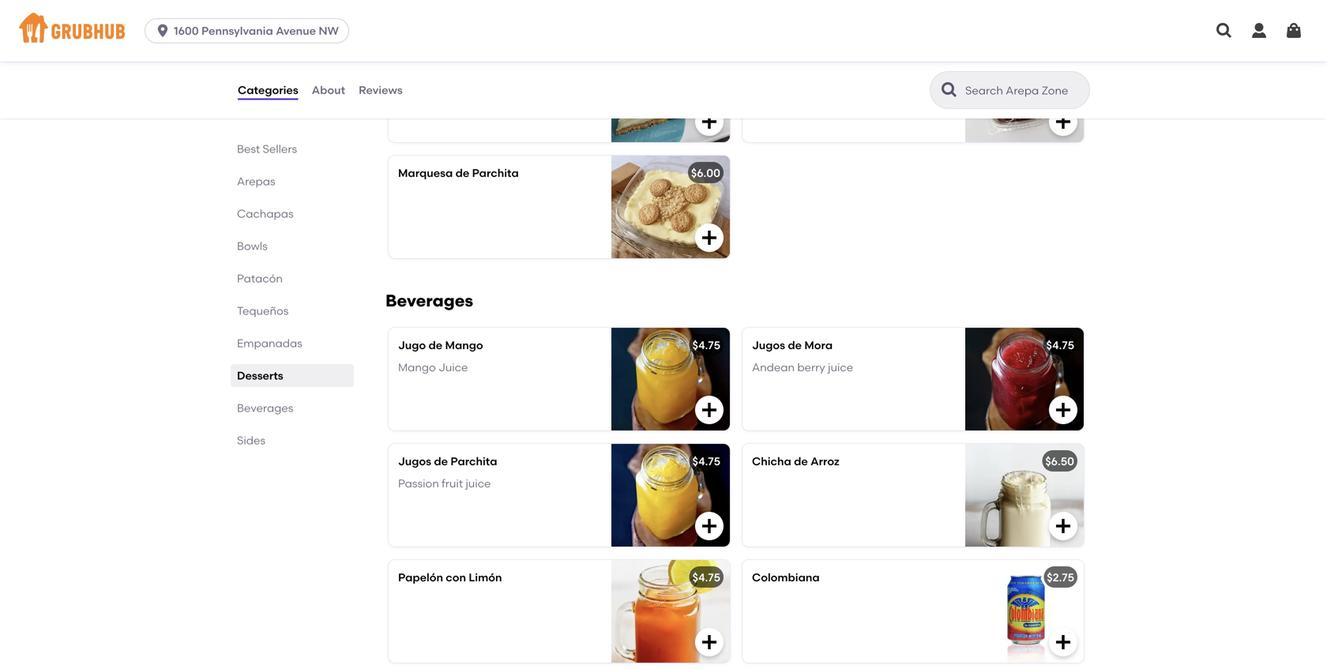 Task type: vqa. For each thing, say whether or not it's contained in the screenshot.
Arepas
yes



Task type: describe. For each thing, give the bounding box(es) containing it.
about
[[312, 83, 345, 97]]

categories button
[[237, 62, 299, 119]]

chicha
[[752, 455, 792, 468]]

de for jugo de mango
[[429, 338, 443, 352]]

svg image inside 1600 pennsylvania avenue nw button
[[155, 23, 171, 39]]

pennsylvania
[[201, 24, 273, 38]]

0 horizontal spatial mango
[[398, 361, 436, 374]]

de for marquesa de parchita
[[456, 166, 470, 180]]

chocolate
[[826, 50, 883, 63]]

1600
[[174, 24, 199, 38]]

passion
[[398, 477, 439, 490]]

juice for andean berry juice
[[828, 361, 854, 374]]

avenue
[[276, 24, 316, 38]]

empanadas
[[237, 337, 302, 350]]

1 vertical spatial beverages
[[237, 401, 293, 415]]

Search Arepa Zone search field
[[964, 83, 1085, 98]]

bowls
[[237, 239, 268, 253]]

jugo
[[398, 338, 426, 352]]

marquesa for marquesa de parchita
[[398, 166, 453, 180]]

chicha de arroz image
[[966, 444, 1084, 547]]

svg image for marquesa de parchita image
[[700, 228, 719, 247]]

jugos de mora
[[752, 338, 833, 352]]

de for jugos de parchita
[[434, 455, 448, 468]]

juice for passion fruit juice
[[466, 477, 491, 490]]

arepas
[[237, 175, 275, 188]]

categories
[[238, 83, 298, 97]]

parchita for jugos de parchita
[[451, 455, 497, 468]]

pie de limon unit
[[398, 50, 493, 63]]

patacón
[[237, 272, 283, 285]]

reviews
[[359, 83, 403, 97]]

best sellers
[[237, 142, 297, 156]]

svg image for jugos de parchita image
[[700, 517, 719, 536]]

juice
[[439, 361, 468, 374]]

jugos de parchita
[[398, 455, 497, 468]]

mango juice
[[398, 361, 468, 374]]

jugos for jugos de parchita
[[398, 455, 431, 468]]

$4.75 for mora
[[1047, 338, 1075, 352]]

sellers
[[263, 142, 297, 156]]

jugo de mango
[[398, 338, 483, 352]]

svg image for the papelón con limón image
[[700, 633, 719, 652]]

marquesa de chocolate
[[752, 50, 883, 63]]

nw
[[319, 24, 339, 38]]

search icon image
[[940, 81, 959, 100]]

jugos de parchita image
[[612, 444, 730, 547]]

marquesa for marquesa de chocolate
[[752, 50, 807, 63]]

reviews button
[[358, 62, 404, 119]]

fruit
[[442, 477, 463, 490]]

svg image for jugos de mora image
[[1054, 401, 1073, 419]]

parchita for marquesa de parchita
[[472, 166, 519, 180]]

jugo de mango image
[[612, 328, 730, 431]]

colombiana
[[752, 571, 820, 584]]

$6.50
[[1046, 455, 1075, 468]]



Task type: locate. For each thing, give the bounding box(es) containing it.
pie de limon unit image
[[612, 39, 730, 142]]

svg image inside main navigation navigation
[[1215, 21, 1234, 40]]

svg image for pie de limon unit image
[[700, 112, 719, 131]]

papelón
[[398, 571, 443, 584]]

passion fruit juice
[[398, 477, 491, 490]]

$6.00
[[691, 50, 721, 63], [1045, 50, 1075, 63], [691, 166, 721, 180]]

papelón con limón image
[[612, 560, 730, 663]]

0 horizontal spatial jugos
[[398, 455, 431, 468]]

1 horizontal spatial jugos
[[752, 338, 785, 352]]

0 vertical spatial marquesa
[[752, 50, 807, 63]]

0 horizontal spatial juice
[[466, 477, 491, 490]]

chicha de arroz
[[752, 455, 840, 468]]

best
[[237, 142, 260, 156]]

jugos up passion at the left of page
[[398, 455, 431, 468]]

beverages down desserts
[[237, 401, 293, 415]]

0 horizontal spatial marquesa
[[398, 166, 453, 180]]

$4.75 for parchita
[[693, 455, 721, 468]]

colombiana image
[[966, 560, 1084, 663]]

$2.75
[[1047, 571, 1075, 584]]

0 vertical spatial mango
[[445, 338, 483, 352]]

unit
[[470, 50, 493, 63]]

pie
[[398, 50, 415, 63]]

juice right berry
[[828, 361, 854, 374]]

jugos up the andean
[[752, 338, 785, 352]]

papelón con limón
[[398, 571, 502, 584]]

arroz
[[811, 455, 840, 468]]

1 horizontal spatial juice
[[828, 361, 854, 374]]

marquesa de parchita image
[[612, 156, 730, 258]]

0 vertical spatial jugos
[[752, 338, 785, 352]]

limon
[[434, 50, 468, 63]]

con
[[446, 571, 466, 584]]

svg image for marquesa de chocolate image
[[1054, 112, 1073, 131]]

limón
[[469, 571, 502, 584]]

jugos de mora image
[[966, 328, 1084, 431]]

marquesa
[[752, 50, 807, 63], [398, 166, 453, 180]]

berry
[[798, 361, 826, 374]]

andean
[[752, 361, 795, 374]]

de for marquesa de chocolate
[[810, 50, 824, 63]]

0 vertical spatial beverages
[[386, 291, 473, 311]]

1 vertical spatial jugos
[[398, 455, 431, 468]]

de
[[418, 50, 432, 63], [810, 50, 824, 63], [456, 166, 470, 180], [429, 338, 443, 352], [788, 338, 802, 352], [434, 455, 448, 468], [794, 455, 808, 468]]

tequeños
[[237, 304, 289, 318]]

svg image
[[1250, 21, 1269, 40], [1285, 21, 1304, 40], [155, 23, 171, 39], [700, 401, 719, 419], [1054, 517, 1073, 536], [1054, 633, 1073, 652]]

1600 pennsylvania avenue nw button
[[145, 18, 355, 43]]

main navigation navigation
[[0, 0, 1328, 62]]

marquesa de chocolate image
[[966, 39, 1084, 142]]

1 vertical spatial juice
[[466, 477, 491, 490]]

0 horizontal spatial beverages
[[237, 401, 293, 415]]

marquesa de parchita
[[398, 166, 519, 180]]

mora
[[805, 338, 833, 352]]

de for chicha de arroz
[[794, 455, 808, 468]]

$6.00 for pie de limon unit
[[691, 50, 721, 63]]

desserts
[[237, 369, 283, 382]]

andean berry juice
[[752, 361, 854, 374]]

1 vertical spatial marquesa
[[398, 166, 453, 180]]

juice
[[828, 361, 854, 374], [466, 477, 491, 490]]

jugos
[[752, 338, 785, 352], [398, 455, 431, 468]]

1600 pennsylvania avenue nw
[[174, 24, 339, 38]]

mango down the jugo
[[398, 361, 436, 374]]

$4.75
[[693, 338, 721, 352], [1047, 338, 1075, 352], [693, 455, 721, 468], [693, 571, 721, 584]]

mango up juice
[[445, 338, 483, 352]]

beverages
[[386, 291, 473, 311], [237, 401, 293, 415]]

0 vertical spatial parchita
[[472, 166, 519, 180]]

de for jugos de mora
[[788, 338, 802, 352]]

mango
[[445, 338, 483, 352], [398, 361, 436, 374]]

parchita
[[472, 166, 519, 180], [451, 455, 497, 468]]

$4.75 for mango
[[693, 338, 721, 352]]

sides
[[237, 434, 265, 447]]

0 vertical spatial juice
[[828, 361, 854, 374]]

beverages up jugo de mango
[[386, 291, 473, 311]]

jugos for jugos de mora
[[752, 338, 785, 352]]

$6.00 for marquesa de parchita
[[691, 166, 721, 180]]

de for pie de limon unit
[[418, 50, 432, 63]]

1 vertical spatial mango
[[398, 361, 436, 374]]

juice right fruit
[[466, 477, 491, 490]]

svg image
[[1215, 21, 1234, 40], [700, 112, 719, 131], [1054, 112, 1073, 131], [700, 228, 719, 247], [1054, 401, 1073, 419], [700, 517, 719, 536], [700, 633, 719, 652]]

1 horizontal spatial mango
[[445, 338, 483, 352]]

cachapas
[[237, 207, 294, 220]]

1 horizontal spatial beverages
[[386, 291, 473, 311]]

1 vertical spatial parchita
[[451, 455, 497, 468]]

1 horizontal spatial marquesa
[[752, 50, 807, 63]]

about button
[[311, 62, 346, 119]]



